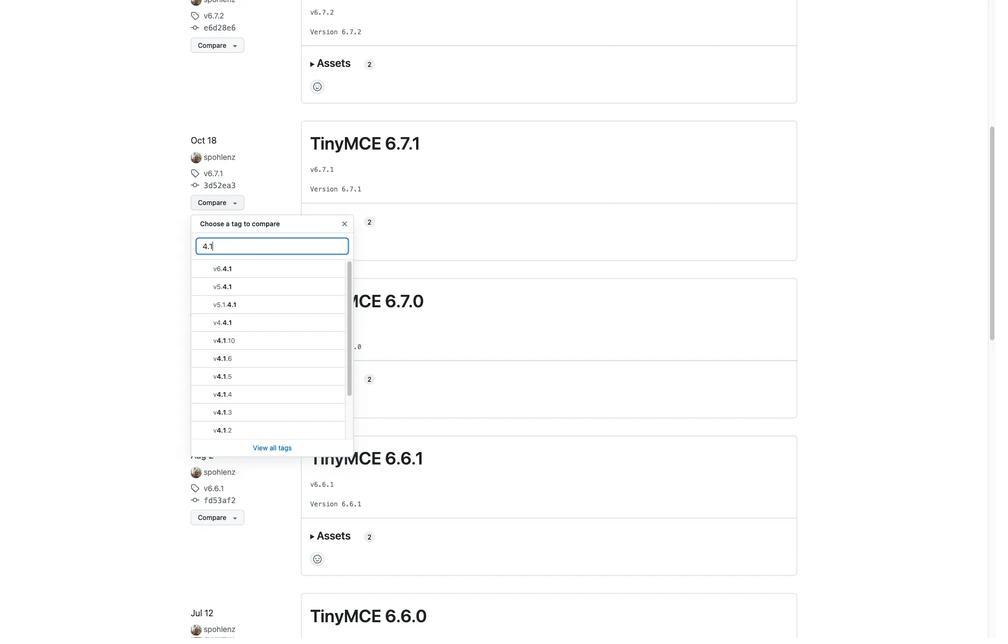 Task type: locate. For each thing, give the bounding box(es) containing it.
v6.
[[213, 265, 222, 272]]

v6.7.1 down tinymce 6.7.1 link
[[310, 166, 334, 174]]

compare for tinymce 6.6.1
[[198, 514, 226, 521]]

v6. 4.1
[[213, 265, 232, 272]]

@spohlenz image down jul
[[191, 625, 202, 636]]

v 4.1 .10
[[213, 336, 235, 344]]

v6.7.1 up '3d52ea3' link
[[204, 169, 223, 178]]

3 v from the top
[[213, 372, 217, 380]]

jul
[[191, 608, 202, 618]]

triangle down image
[[231, 41, 240, 50], [231, 356, 240, 365]]

spohlenz link for tinymce 6.7.1
[[204, 152, 236, 161]]

assets down v6.7.1 version 6.7.1
[[317, 214, 351, 227]]

2 spohlenz from the top
[[204, 310, 236, 319]]

view all tags
[[253, 444, 292, 452]]

tinymce 6.6.0 link
[[310, 605, 427, 626]]

0 vertical spatial commit image
[[191, 181, 200, 190]]

4.1 for v 4.1 .2
[[217, 426, 226, 434]]

triangle down image up tag
[[231, 199, 240, 207]]

4 compare from the top
[[198, 514, 226, 521]]

triangle down image down fd53af2
[[231, 514, 240, 523]]

1 horizontal spatial 6.7.1
[[385, 133, 421, 153]]

v6.6.1 up the fd53af2 "link"
[[204, 484, 224, 493]]

tag image inside the v6.7.0 link
[[191, 326, 200, 335]]

0 vertical spatial add or remove reactions image
[[313, 82, 322, 91]]

1 vertical spatial tag image
[[191, 326, 200, 335]]

v for v 4.1 .3
[[213, 408, 217, 416]]

tag image inside the v6.7.2 'link'
[[191, 11, 200, 20]]

aug
[[191, 450, 206, 461]]

1 triangle down image from the top
[[231, 199, 240, 207]]

1 horizontal spatial v6.7.1
[[310, 166, 334, 174]]

spohlenz link down the 18
[[204, 152, 236, 161]]

2 triangle down image from the top
[[231, 514, 240, 523]]

1 tinymce from the top
[[310, 133, 381, 153]]

4.1
[[222, 265, 232, 272], [222, 283, 232, 290], [227, 301, 236, 308], [222, 318, 232, 326], [217, 336, 226, 344], [217, 354, 226, 362], [217, 372, 226, 380], [217, 390, 226, 398], [217, 408, 226, 416], [217, 426, 226, 434]]

v6.6.1 version 6.6.1
[[310, 481, 361, 508]]

spohlenz down 12
[[204, 625, 236, 634]]

2 assets from the top
[[317, 214, 351, 227]]

1 horizontal spatial v6.6.1
[[310, 481, 334, 489]]

3 tinymce from the top
[[310, 448, 381, 468]]

1 triangle down image from the top
[[231, 41, 240, 50]]

compare down the fd53af2 "link"
[[198, 514, 226, 521]]

v left the .6 at the bottom left
[[213, 354, 217, 362]]

spohlenz up v6.6.1 link
[[204, 467, 236, 476]]

2 triangle down image from the top
[[231, 356, 240, 365]]

5
[[208, 293, 214, 303]]

assets down 6.7.2
[[317, 56, 351, 69]]

triangle down image down 'e6d28e6'
[[231, 41, 240, 50]]

v5.1. 4.1
[[213, 301, 236, 308]]

1 compare from the top
[[198, 41, 226, 49]]

v6.6.1 inside v6.6.1 version 6.6.1
[[310, 481, 334, 489]]

1 v from the top
[[213, 336, 217, 344]]

2 commit image from the top
[[191, 496, 200, 505]]

1 assets from the top
[[317, 56, 351, 69]]

tag image up the fd53af2 "link"
[[191, 484, 200, 493]]

2 compare from the top
[[198, 199, 226, 206]]

assets for tinymce 6.7.1
[[317, 214, 351, 227]]

compare button
[[191, 37, 244, 53], [191, 195, 244, 210], [191, 352, 244, 368], [191, 510, 244, 525]]

spohlenz link up v6.6.1 link
[[204, 467, 236, 476]]

e6d28e6 link
[[191, 23, 236, 32]]

2 for 6.7.1
[[368, 218, 372, 226]]

v6.7.1 inside "v6.7.1" link
[[204, 169, 223, 178]]

4.1 for v 4.1 .10
[[217, 336, 226, 344]]

@spohlenz image
[[191, 152, 202, 163], [191, 310, 202, 321], [191, 467, 202, 478], [191, 625, 202, 636]]

4.1 for v4. 4.1
[[222, 318, 232, 326]]

1 compare button from the top
[[191, 37, 244, 53]]

v6.7.1 link
[[191, 167, 223, 179]]

compare for tinymce 6.7.1
[[198, 199, 226, 206]]

0 vertical spatial triangle down image
[[231, 199, 240, 207]]

sep
[[191, 293, 206, 303]]

1 add or remove reactions image from the top
[[313, 82, 322, 91]]

tag image up commit image
[[191, 11, 200, 20]]

v
[[213, 336, 217, 344], [213, 354, 217, 362], [213, 372, 217, 380], [213, 390, 217, 398], [213, 408, 217, 416], [213, 426, 217, 434]]

@spohlenz image
[[191, 0, 202, 6]]

1 @spohlenz image from the top
[[191, 152, 202, 163]]

commit image down "v6.7.1" link at the left
[[191, 181, 200, 190]]

v for v 4.1 .2
[[213, 426, 217, 434]]

tinymce 6.6.0
[[310, 605, 427, 626]]

4 v from the top
[[213, 390, 217, 398]]

add or remove reactions image
[[313, 82, 322, 91], [313, 397, 322, 406]]

4.1 for v5.1. 4.1
[[227, 301, 236, 308]]

tag image up '3d52ea3' link
[[191, 169, 200, 178]]

assets
[[317, 56, 351, 69], [317, 214, 351, 227], [317, 371, 351, 384], [317, 529, 351, 542]]

v6.7.1
[[310, 166, 334, 174], [204, 169, 223, 178]]

triangle down image up .5
[[231, 356, 240, 365]]

v6.7.1 inside v6.7.1 version 6.7.1
[[310, 166, 334, 174]]

3 @spohlenz image from the top
[[191, 467, 202, 478]]

0 vertical spatial tag image
[[191, 11, 200, 20]]

2 tag image from the top
[[191, 326, 200, 335]]

@spohlenz image for tinymce 6.7.1
[[191, 152, 202, 163]]

4.1 for v 4.1 .5
[[217, 372, 226, 380]]

compare button up v 4.1 .5
[[191, 352, 244, 368]]

6.7.1
[[385, 133, 421, 153], [342, 186, 361, 193]]

commit image
[[191, 23, 200, 32]]

spohlenz link down v5.1.
[[204, 310, 236, 319]]

@spohlenz image for tinymce 6.7.0
[[191, 310, 202, 321]]

version
[[310, 28, 338, 36], [310, 186, 338, 193], [310, 343, 338, 351], [310, 501, 338, 508]]

version inside v6.7.2 version 6.7.2
[[310, 28, 338, 36]]

assets down v6.7.0 version 6.7.0
[[317, 371, 351, 384]]

2 add or remove reactions image from the top
[[313, 397, 322, 406]]

version inside v6.7.0 version 6.7.0
[[310, 343, 338, 351]]

4 compare button from the top
[[191, 510, 244, 525]]

0 vertical spatial 6.6.1
[[385, 448, 424, 468]]

v6.7.0 link
[[191, 325, 224, 336]]

tag image for v6.7.2
[[191, 11, 200, 20]]

v6.7.1 for v6.7.1 version 6.7.1
[[310, 166, 334, 174]]

4.1 for v 4.1 .6
[[217, 354, 226, 362]]

4.1 for v6. 4.1
[[222, 265, 232, 272]]

1 vertical spatial triangle down image
[[231, 514, 240, 523]]

view
[[253, 444, 268, 452]]

3 assets from the top
[[317, 371, 351, 384]]

tinymce for tinymce 6.7.0
[[310, 290, 381, 311]]

compare for tinymce 6.7.0
[[198, 356, 226, 364]]

compare down e6d28e6 link
[[198, 41, 226, 49]]

@spohlenz image for tinymce 6.6.1
[[191, 467, 202, 478]]

v for v 4.1 .10
[[213, 336, 217, 344]]

0 vertical spatial triangle down image
[[231, 41, 240, 50]]

1 version from the top
[[310, 28, 338, 36]]

ecdd084 link
[[191, 338, 236, 347]]

choose
[[200, 220, 224, 228]]

tag image inside v6.6.1 link
[[191, 484, 200, 493]]

spohlenz down the 18
[[204, 152, 236, 161]]

tag image up "ecdd084" link
[[191, 326, 200, 335]]

v6.7.2
[[310, 8, 334, 16], [204, 11, 224, 20]]

spohlenz link
[[204, 152, 236, 161], [204, 310, 236, 319], [204, 467, 236, 476], [204, 625, 236, 634]]

4 assets from the top
[[317, 529, 351, 542]]

assets for tinymce 6.6.1
[[317, 529, 351, 542]]

v for v 4.1 .4
[[213, 390, 217, 398]]

@spohlenz image down sep
[[191, 310, 202, 321]]

2 spohlenz link from the top
[[204, 310, 236, 319]]

2 tag image from the top
[[191, 484, 200, 493]]

v5.1.
[[213, 301, 227, 308]]

tag image for tinymce 6.7.0
[[191, 326, 200, 335]]

2
[[368, 61, 372, 68], [368, 218, 372, 226], [368, 376, 372, 383], [209, 450, 214, 461], [368, 533, 372, 541]]

tinymce 6.6.1
[[310, 448, 424, 468]]

2 tinymce from the top
[[310, 290, 381, 311]]

spohlenz down v5.1.
[[204, 310, 236, 319]]

assets up add or remove reactions image
[[317, 529, 351, 542]]

v left .2
[[213, 426, 217, 434]]

tag image
[[191, 11, 200, 20], [191, 484, 200, 493]]

3 version from the top
[[310, 343, 338, 351]]

v6.7.2 inside v6.7.2 version 6.7.2
[[310, 8, 334, 16]]

spohlenz link down 12
[[204, 625, 236, 634]]

Find a tag text field
[[196, 237, 349, 255]]

ecdd084
[[204, 338, 236, 347]]

v6.6.1
[[310, 481, 334, 489], [204, 484, 224, 493]]

1 vertical spatial commit image
[[191, 496, 200, 505]]

2 for 6.7.0
[[368, 376, 372, 383]]

0 vertical spatial tag image
[[191, 169, 200, 178]]

0 horizontal spatial v6.7.2
[[204, 11, 224, 20]]

5 v from the top
[[213, 408, 217, 416]]

v5. 4.1
[[213, 283, 232, 290]]

spohlenz
[[204, 152, 236, 161], [204, 310, 236, 319], [204, 467, 236, 476], [204, 625, 236, 634]]

commit image inside '3d52ea3' link
[[191, 181, 200, 190]]

close menu image
[[340, 219, 349, 228]]

1 tag image from the top
[[191, 169, 200, 178]]

add or remove reactions element
[[310, 80, 324, 94], [310, 237, 324, 251], [310, 395, 324, 409], [310, 552, 324, 566]]

compare button for tinymce 6.6.1
[[191, 510, 244, 525]]

compare button down 'e6d28e6'
[[191, 37, 244, 53]]

v left the .4
[[213, 390, 217, 398]]

6.6.1
[[385, 448, 424, 468], [342, 501, 361, 508]]

1 spohlenz link from the top
[[204, 152, 236, 161]]

1 horizontal spatial v6.7.0
[[310, 323, 334, 331]]

tag image inside "v6.7.1" link
[[191, 169, 200, 178]]

v6.7.0 up "ecdd084" link
[[204, 326, 224, 335]]

tag image
[[191, 169, 200, 178], [191, 326, 200, 335]]

2 v from the top
[[213, 354, 217, 362]]

compare button down fd53af2
[[191, 510, 244, 525]]

1 vertical spatial 6.6.1
[[342, 501, 361, 508]]

v6.6.1 down tinymce 6.6.1 in the left bottom of the page
[[310, 481, 334, 489]]

1 horizontal spatial 6.6.1
[[385, 448, 424, 468]]

4 add or remove reactions element from the top
[[310, 552, 324, 566]]

@spohlenz image down aug
[[191, 467, 202, 478]]

4 version from the top
[[310, 501, 338, 508]]

triangle down image
[[231, 199, 240, 207], [231, 514, 240, 523]]

aug 2
[[191, 450, 214, 461]]

compare button down '3d52ea3'
[[191, 195, 244, 210]]

1 vertical spatial add or remove reactions image
[[313, 397, 322, 406]]

view all tags link
[[253, 444, 292, 452]]

1 commit image from the top
[[191, 181, 200, 190]]

@spohlenz image down oct
[[191, 152, 202, 163]]

v left .5
[[213, 372, 217, 380]]

6.7.2
[[342, 28, 361, 36]]

tinymce 6.7.0 link
[[310, 290, 424, 311]]

compare
[[252, 220, 280, 228]]

fd53af2 link
[[191, 496, 236, 505]]

v6.7.0 inside v6.7.0 version 6.7.0
[[310, 323, 334, 331]]

commit image inside the fd53af2 "link"
[[191, 496, 200, 505]]

v for v 4.1 .6
[[213, 354, 217, 362]]

2 for 6.6.1
[[368, 533, 372, 541]]

v6.7.0 down the tinymce 6.7.0 at left top
[[310, 323, 334, 331]]

v6.7.0
[[310, 323, 334, 331], [204, 326, 224, 335]]

1 vertical spatial 6.7.1
[[342, 186, 361, 193]]

3 spohlenz from the top
[[204, 467, 236, 476]]

v left the .3
[[213, 408, 217, 416]]

3 spohlenz link from the top
[[204, 467, 236, 476]]

2 version from the top
[[310, 186, 338, 193]]

v6.7.0 version 6.7.0
[[310, 323, 361, 351]]

0 horizontal spatial v6.6.1
[[204, 484, 224, 493]]

commit image for tinymce 6.7.1
[[191, 181, 200, 190]]

compare down '3d52ea3' link
[[198, 199, 226, 206]]

0 horizontal spatial v6.7.1
[[204, 169, 223, 178]]

spohlenz link for tinymce 6.7.0
[[204, 310, 236, 319]]

v6.7.0 for v6.7.0
[[204, 326, 224, 335]]

1 spohlenz from the top
[[204, 152, 236, 161]]

1 vertical spatial tag image
[[191, 484, 200, 493]]

compare button for tinymce 6.7.1
[[191, 195, 244, 210]]

add or remove reactions element for tinymce 6.6.1
[[310, 552, 324, 566]]

add or remove reactions element for tinymce 6.7.0
[[310, 395, 324, 409]]

1 horizontal spatial v6.7.2
[[310, 8, 334, 16]]

compare down "ecdd084" link
[[198, 356, 226, 364]]

0 horizontal spatial 6.7.1
[[342, 186, 361, 193]]

2 add or remove reactions element from the top
[[310, 237, 324, 251]]

version for tinymce 6.7.1
[[310, 186, 338, 193]]

assets for tinymce 6.7.0
[[317, 371, 351, 384]]

3 add or remove reactions element from the top
[[310, 395, 324, 409]]

0 horizontal spatial 6.7.0
[[342, 343, 361, 351]]

4.1 for v 4.1 .3
[[217, 408, 226, 416]]

v6.7.2 for v6.7.2 version 6.7.2
[[310, 8, 334, 16]]

1 vertical spatial 6.7.0
[[342, 343, 361, 351]]

commit image
[[191, 181, 200, 190], [191, 496, 200, 505]]

v6.6.1 for v6.6.1
[[204, 484, 224, 493]]

compare
[[198, 41, 226, 49], [198, 199, 226, 206], [198, 356, 226, 364], [198, 514, 226, 521]]

v6.6.1 for v6.6.1 version 6.6.1
[[310, 481, 334, 489]]

2 compare button from the top
[[191, 195, 244, 210]]

v for v 4.1 .5
[[213, 372, 217, 380]]

tinymce
[[310, 133, 381, 153], [310, 290, 381, 311], [310, 448, 381, 468], [310, 605, 381, 626]]

commit image down v6.6.1 link
[[191, 496, 200, 505]]

tinymce 6.6.1 link
[[310, 448, 424, 468]]

6 v from the top
[[213, 426, 217, 434]]

.5
[[226, 372, 232, 380]]

3 compare from the top
[[198, 356, 226, 364]]

v6.6.1 link
[[191, 483, 224, 494]]

1 add or remove reactions element from the top
[[310, 80, 324, 94]]

version inside v6.7.1 version 6.7.1
[[310, 186, 338, 193]]

6.7.0
[[385, 290, 424, 311], [342, 343, 361, 351]]

0 horizontal spatial v6.7.0
[[204, 326, 224, 335]]

3 compare button from the top
[[191, 352, 244, 368]]

4 spohlenz link from the top
[[204, 625, 236, 634]]

1 tag image from the top
[[191, 11, 200, 20]]

1 horizontal spatial 6.7.0
[[385, 290, 424, 311]]

v left .10
[[213, 336, 217, 344]]

version inside v6.6.1 version 6.6.1
[[310, 501, 338, 508]]

oct
[[191, 135, 205, 146]]

2 @spohlenz image from the top
[[191, 310, 202, 321]]

1 vertical spatial triangle down image
[[231, 356, 240, 365]]

triangle down image for fourth compare popup button from the bottom of the page
[[231, 41, 240, 50]]

v6.7.2 inside 'link'
[[204, 11, 224, 20]]

0 horizontal spatial 6.6.1
[[342, 501, 361, 508]]



Task type: describe. For each thing, give the bounding box(es) containing it.
triangle down image for tinymce 6.6.1
[[231, 514, 240, 523]]

4 spohlenz from the top
[[204, 625, 236, 634]]

0 vertical spatial 6.7.0
[[385, 290, 424, 311]]

add or remove reactions element for tinymce 6.7.1
[[310, 237, 324, 251]]

tag image for tinymce 6.7.1
[[191, 169, 200, 178]]

v 4.1 .4
[[213, 390, 232, 398]]

6.6.0
[[385, 605, 427, 626]]

spohlenz for tinymce 6.7.0
[[204, 310, 236, 319]]

spohlenz for tinymce 6.6.1
[[204, 467, 236, 476]]

v6.7.2 for v6.7.2
[[204, 11, 224, 20]]

v6.7.1 version 6.7.1
[[310, 166, 361, 193]]

0 vertical spatial 6.7.1
[[385, 133, 421, 153]]

3d52ea3 link
[[191, 181, 236, 190]]

v6.7.2 link
[[191, 10, 224, 21]]

add or remove reactions image for 4th add or remove reactions element from the bottom of the page
[[313, 82, 322, 91]]

4 tinymce from the top
[[310, 605, 381, 626]]

v 4.1 .6
[[213, 354, 232, 362]]

.2
[[226, 426, 232, 434]]

version for tinymce 6.7.0
[[310, 343, 338, 351]]

oct 18
[[191, 135, 217, 146]]

version for tinymce 6.6.1
[[310, 501, 338, 508]]

v 4.1 .3
[[213, 408, 232, 416]]

compare button for tinymce 6.7.0
[[191, 352, 244, 368]]

e6d28e6
[[204, 23, 236, 32]]

triangle down image for tinymce 6.7.1
[[231, 199, 240, 207]]

.3
[[226, 408, 232, 416]]

v4.
[[213, 318, 222, 326]]

v 4.1 .2
[[213, 426, 232, 434]]

all
[[270, 444, 277, 452]]

to
[[244, 220, 250, 228]]

6.7.1 inside v6.7.1 version 6.7.1
[[342, 186, 361, 193]]

6.7.0 inside v6.7.0 version 6.7.0
[[342, 343, 361, 351]]

tinymce for tinymce 6.7.1
[[310, 133, 381, 153]]

tinymce 6.7.1
[[310, 133, 421, 153]]

4.1 for v 4.1 .4
[[217, 390, 226, 398]]

add or remove reactions image
[[313, 555, 322, 564]]

choose a tag to compare
[[200, 220, 280, 228]]

v4. 4.1
[[213, 318, 232, 326]]

tinymce for tinymce 6.6.1
[[310, 448, 381, 468]]

3d52ea3
[[204, 181, 236, 190]]

fd53af2
[[204, 496, 236, 505]]

4.1 for v5. 4.1
[[222, 283, 232, 290]]

v 4.1 .5
[[213, 372, 232, 380]]

v6.7.1 for v6.7.1
[[204, 169, 223, 178]]

v6.7.2 version 6.7.2
[[310, 8, 361, 36]]

6.6.1 inside v6.6.1 version 6.6.1
[[342, 501, 361, 508]]

add or remove reactions image for add or remove reactions element corresponding to tinymce 6.7.0
[[313, 397, 322, 406]]

.6
[[226, 354, 232, 362]]

spohlenz for tinymce 6.7.1
[[204, 152, 236, 161]]

12
[[205, 608, 213, 618]]

18
[[207, 135, 217, 146]]

tags
[[278, 444, 292, 452]]

spohlenz link for tinymce 6.6.1
[[204, 467, 236, 476]]

a
[[226, 220, 230, 228]]

.4
[[226, 390, 232, 398]]

tag image for v6.6.1
[[191, 484, 200, 493]]

sep 5
[[191, 293, 214, 303]]

triangle down image for compare popup button associated with tinymce 6.7.0
[[231, 356, 240, 365]]

jul 12
[[191, 608, 213, 618]]

commit image for tinymce 6.6.1
[[191, 496, 200, 505]]

tag
[[231, 220, 242, 228]]

tinymce 6.7.1 link
[[310, 133, 421, 153]]

v5.
[[213, 283, 222, 290]]

tinymce 6.7.0
[[310, 290, 424, 311]]

v6.7.0 for v6.7.0 version 6.7.0
[[310, 323, 334, 331]]

.10
[[226, 336, 235, 344]]

4 @spohlenz image from the top
[[191, 625, 202, 636]]



Task type: vqa. For each thing, say whether or not it's contained in the screenshot.
Add file popup button
no



